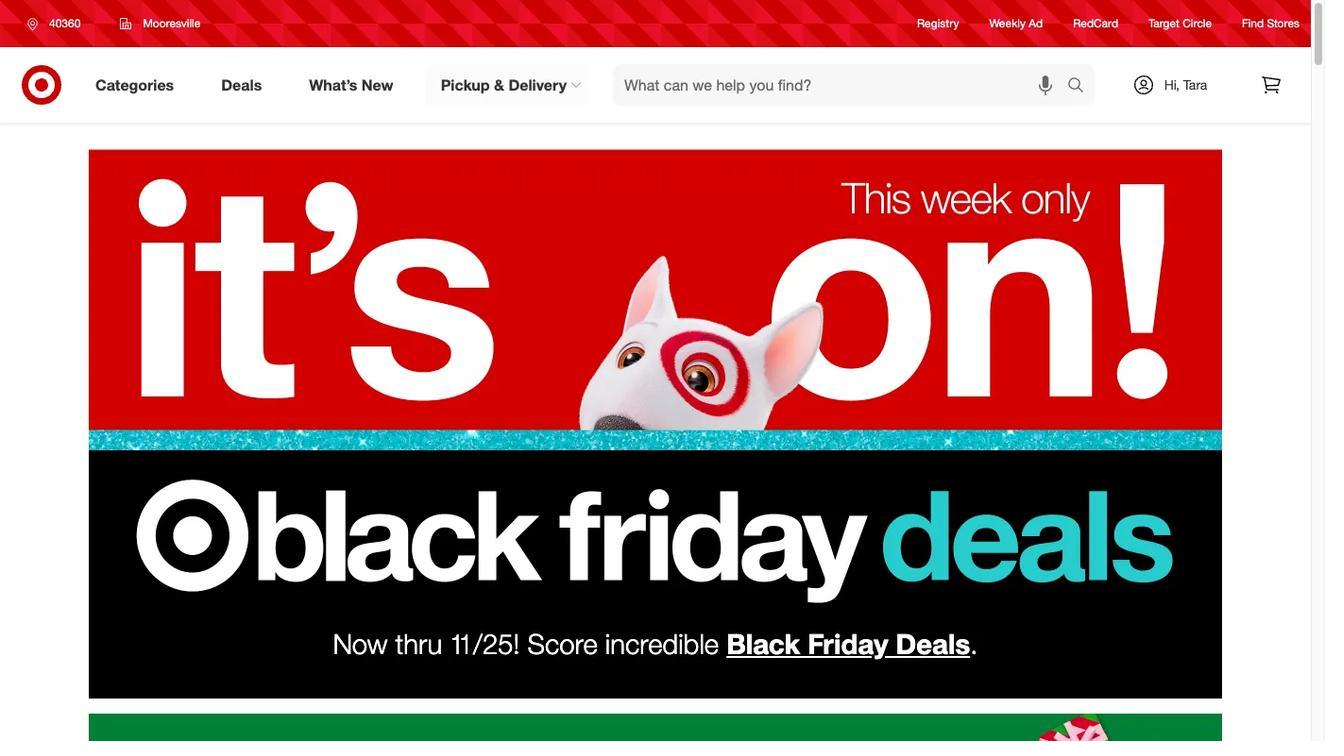 Task type: vqa. For each thing, say whether or not it's contained in the screenshot.
4 link
no



Task type: locate. For each thing, give the bounding box(es) containing it.
target circle
[[1149, 16, 1212, 31]]

what's new link
[[293, 64, 417, 106]]

deals right friday
[[896, 628, 971, 662]]

deals left what's
[[221, 75, 262, 94]]

pickup & delivery
[[441, 75, 567, 94]]

new
[[362, 75, 394, 94]]

mooresville button
[[108, 7, 213, 41]]

score
[[528, 628, 598, 662]]

this week only it's on! target black friday deals image
[[89, 123, 1223, 624]]

deals
[[221, 75, 262, 94], [896, 628, 971, 662]]

target circle link
[[1149, 16, 1212, 32]]

What can we help you find? suggestions appear below search field
[[613, 64, 1073, 106]]

circle
[[1183, 16, 1212, 31]]

delivery
[[509, 75, 567, 94]]

weekly ad
[[990, 16, 1043, 31]]

1 vertical spatial deals
[[896, 628, 971, 662]]

thru
[[395, 628, 442, 662]]

find stores
[[1243, 16, 1300, 31]]

now
[[333, 628, 388, 662]]

what's new
[[309, 75, 394, 94]]

1 horizontal spatial deals
[[896, 628, 971, 662]]

pickup
[[441, 75, 490, 94]]

0 horizontal spatial deals
[[221, 75, 262, 94]]

redcard
[[1074, 16, 1119, 31]]

redcard link
[[1074, 16, 1119, 32]]

deals link
[[205, 64, 286, 106]]

weekly ad link
[[990, 16, 1043, 32]]

find
[[1243, 16, 1265, 31]]

advertisement region
[[89, 714, 1223, 742]]

stores
[[1268, 16, 1300, 31]]

/25!
[[473, 628, 520, 662]]



Task type: describe. For each thing, give the bounding box(es) containing it.
now thru 11 /25! score incredible black friday deals .
[[333, 628, 978, 662]]

tara
[[1184, 77, 1208, 93]]

black
[[727, 628, 800, 662]]

mooresville
[[143, 16, 201, 30]]

hi,
[[1165, 77, 1180, 93]]

registry link
[[918, 16, 960, 32]]

.
[[971, 628, 978, 662]]

target
[[1149, 16, 1180, 31]]

hi, tara
[[1165, 77, 1208, 93]]

friday
[[808, 628, 889, 662]]

categories link
[[79, 64, 198, 106]]

pickup & delivery link
[[425, 64, 591, 106]]

weekly
[[990, 16, 1026, 31]]

40360
[[49, 16, 81, 30]]

&
[[494, 75, 505, 94]]

find stores link
[[1243, 16, 1300, 32]]

categories
[[95, 75, 174, 94]]

ad
[[1029, 16, 1043, 31]]

40360 button
[[15, 7, 101, 41]]

0 vertical spatial deals
[[221, 75, 262, 94]]

search button
[[1059, 64, 1105, 110]]

incredible
[[606, 628, 719, 662]]

what's
[[309, 75, 358, 94]]

11
[[450, 628, 473, 662]]

registry
[[918, 16, 960, 31]]

search
[[1059, 77, 1105, 96]]



